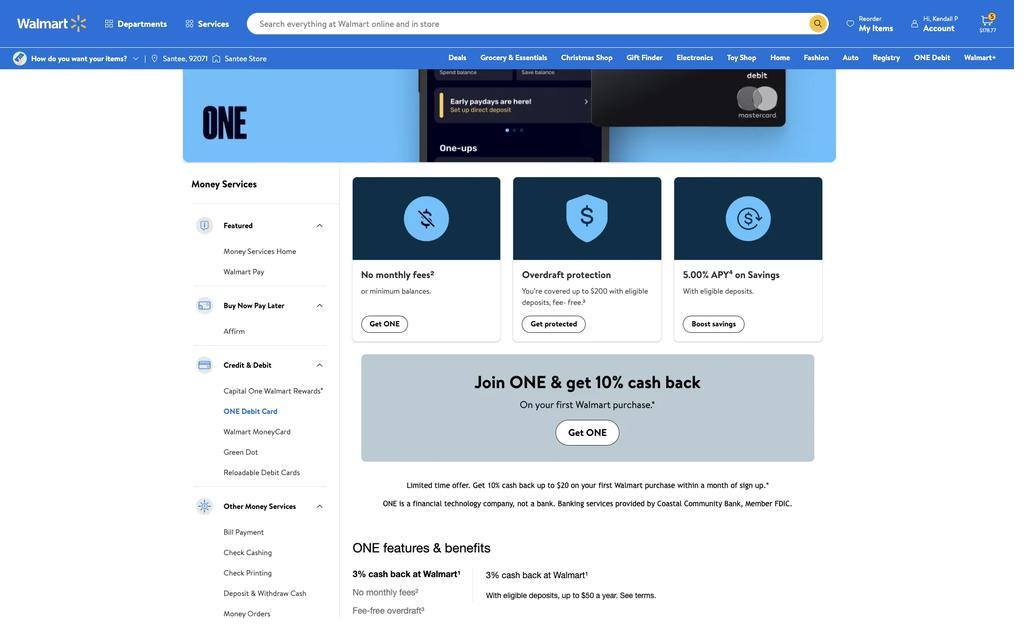 Task type: locate. For each thing, give the bounding box(es) containing it.
& for grocery & essentials
[[508, 52, 514, 63]]

eligible down apy⁴
[[700, 285, 724, 296]]

pay down money services home
[[253, 266, 264, 277]]

no monthly fees superscript two. or minimum balances. get one. image
[[353, 177, 501, 260]]

money down deposit
[[224, 608, 246, 619]]

gift finder link
[[622, 52, 668, 63]]

green
[[224, 447, 244, 457]]

shop right christmas
[[596, 52, 613, 63]]

1 check from the top
[[224, 547, 244, 558]]

now
[[238, 300, 252, 311]]

1 horizontal spatial shop
[[740, 52, 757, 63]]

1 shop from the left
[[596, 52, 613, 63]]

boost savings button
[[683, 315, 745, 333]]

 image
[[13, 52, 27, 66]]

0 vertical spatial check
[[224, 547, 244, 558]]

0 vertical spatial home
[[770, 52, 790, 63]]

how do you want your items?
[[31, 53, 127, 64]]

cards
[[281, 467, 300, 478]]

bill
[[224, 527, 234, 537]]

1 eligible from the left
[[625, 285, 648, 296]]

&
[[508, 52, 514, 63], [246, 360, 251, 370], [550, 370, 562, 394], [251, 588, 256, 599]]

1 vertical spatial get one button
[[555, 420, 620, 446]]

auto link
[[838, 52, 864, 63]]

get one down minimum
[[370, 319, 400, 329]]

walmart+ link
[[960, 52, 1001, 63]]

want
[[72, 53, 88, 64]]

account
[[924, 22, 955, 34]]

on
[[520, 398, 533, 411]]

2 eligible from the left
[[700, 285, 724, 296]]

get one button down 'first' in the bottom right of the page
[[555, 420, 620, 446]]

get one down 'first' in the bottom right of the page
[[568, 426, 607, 439]]

no monthly fees² list item
[[346, 177, 507, 341]]

reloadable debit cards link
[[224, 466, 300, 478]]

deals
[[449, 52, 467, 63]]

debit down account
[[932, 52, 951, 63]]

walmart
[[224, 266, 251, 277], [264, 385, 292, 396], [576, 398, 611, 411], [224, 426, 251, 437]]

0 horizontal spatial get one
[[370, 319, 400, 329]]

shop right toy
[[740, 52, 757, 63]]

get inside no monthly fees² list item
[[370, 319, 382, 329]]

you're
[[522, 285, 542, 296]]

5.00% apy⁴ on savings list item
[[668, 177, 829, 341]]

0 horizontal spatial home
[[276, 246, 296, 257]]

fashion
[[804, 52, 829, 63]]

no
[[361, 268, 374, 281]]

later
[[267, 300, 285, 311]]

1 vertical spatial check
[[224, 567, 244, 578]]

walmart pay link
[[224, 265, 264, 277]]

balances.
[[402, 285, 431, 296]]

debit left cards
[[261, 467, 279, 478]]

your right want
[[89, 53, 104, 64]]

0 horizontal spatial your
[[89, 53, 104, 64]]

with
[[683, 285, 699, 296]]

get one button
[[361, 315, 408, 333], [555, 420, 620, 446]]

1 horizontal spatial eligible
[[700, 285, 724, 296]]

0 vertical spatial get one
[[370, 319, 400, 329]]

$178.77
[[980, 26, 996, 34]]

 image right |
[[150, 54, 159, 63]]

moneycard
[[253, 426, 291, 437]]

2 shop from the left
[[740, 52, 757, 63]]

debit for reloadable debit cards
[[261, 467, 279, 478]]

home
[[770, 52, 790, 63], [276, 246, 296, 257]]

money for money services home
[[224, 246, 246, 257]]

free.³
[[568, 297, 585, 307]]

get one button down minimum
[[361, 315, 408, 333]]

one debit card link
[[224, 405, 278, 417]]

0 horizontal spatial eligible
[[625, 285, 648, 296]]

debit with rewards. get three percent cash back at walmart up to fifty dollars a year¹. terms apply. get one. image
[[183, 0, 836, 162]]

rewards®
[[293, 385, 323, 396]]

eligible right "with"
[[625, 285, 648, 296]]

one inside 'link'
[[224, 406, 240, 417]]

one down account
[[914, 52, 930, 63]]

1 horizontal spatial get one button
[[555, 420, 620, 446]]

one inside no monthly fees² list item
[[384, 319, 400, 329]]

0 horizontal spatial  image
[[150, 54, 159, 63]]

0 vertical spatial your
[[89, 53, 104, 64]]

one
[[914, 52, 930, 63], [384, 319, 400, 329], [510, 370, 546, 394], [224, 406, 240, 417], [586, 426, 607, 439]]

get
[[370, 319, 382, 329], [531, 319, 543, 329], [568, 426, 584, 439]]

reloadable debit cards
[[224, 467, 300, 478]]

minimum
[[370, 285, 400, 296]]

Walmart Site-Wide search field
[[247, 13, 829, 34]]

bill payment
[[224, 527, 264, 537]]

credit & debit image
[[194, 354, 215, 376]]

get down 'first' in the bottom right of the page
[[568, 426, 584, 439]]

get inside overdraft protection list item
[[531, 319, 543, 329]]

registry link
[[868, 52, 905, 63]]

1 vertical spatial your
[[535, 398, 554, 411]]

get for no
[[370, 319, 382, 329]]

0 vertical spatial pay
[[253, 266, 264, 277]]

check up deposit
[[224, 567, 244, 578]]

eligible inside 'overdraft protection you're covered up to $200 with eligible deposits, fee- free.³'
[[625, 285, 648, 296]]

your right on
[[535, 398, 554, 411]]

protected
[[545, 319, 577, 329]]

one down capital
[[224, 406, 240, 417]]

credit & debit
[[224, 360, 272, 370]]

& right credit
[[246, 360, 251, 370]]

debit inside one debit card 'link'
[[242, 406, 260, 417]]

do
[[48, 53, 56, 64]]

5.00% apy⁴ on savings with eligible deposits.
[[683, 268, 780, 296]]

you
[[58, 53, 70, 64]]

walmart down money services home
[[224, 266, 251, 277]]

services button
[[176, 11, 238, 37]]

get down minimum
[[370, 319, 382, 329]]

overdraft protection. you're covered up to two hundred dollars with direct deposit, fee-free. superscript three. get protected. image
[[514, 177, 662, 260]]

one up on
[[510, 370, 546, 394]]

1 horizontal spatial get one
[[568, 426, 607, 439]]

get down deposits,
[[531, 319, 543, 329]]

money services home
[[224, 246, 296, 257]]

walmart down get
[[576, 398, 611, 411]]

pay right now
[[254, 300, 266, 311]]

& right deposit
[[251, 588, 256, 599]]

 image
[[212, 53, 221, 64], [150, 54, 159, 63]]

debit inside reloadable debit cards link
[[261, 467, 279, 478]]

first
[[556, 398, 573, 411]]

check down bill
[[224, 547, 244, 558]]

0 horizontal spatial get
[[370, 319, 382, 329]]

one down minimum
[[384, 319, 400, 329]]

list
[[346, 177, 829, 341]]

1 vertical spatial home
[[276, 246, 296, 257]]

cashing
[[246, 547, 272, 558]]

electronics link
[[672, 52, 718, 63]]

& left get
[[550, 370, 562, 394]]

credit
[[224, 360, 244, 370]]

p
[[955, 14, 958, 23]]

2 horizontal spatial get
[[568, 426, 584, 439]]

get one
[[370, 319, 400, 329], [568, 426, 607, 439]]

1 horizontal spatial home
[[770, 52, 790, 63]]

printing
[[246, 567, 272, 578]]

santee, 92071
[[163, 53, 208, 64]]

0 horizontal spatial shop
[[596, 52, 613, 63]]

up
[[572, 285, 580, 296]]

get protected
[[531, 319, 577, 329]]

get for overdraft
[[531, 319, 543, 329]]

one debit
[[914, 52, 951, 63]]

on
[[735, 268, 746, 281]]

1 horizontal spatial your
[[535, 398, 554, 411]]

home inside home link
[[770, 52, 790, 63]]

2 check from the top
[[224, 567, 244, 578]]

debit up one
[[253, 360, 272, 370]]

1 horizontal spatial get
[[531, 319, 543, 329]]

services up the 92071 on the left of the page
[[198, 18, 229, 30]]

services up walmart pay 'link'
[[248, 246, 275, 257]]

1 vertical spatial get one
[[568, 426, 607, 439]]

debit left card
[[242, 406, 260, 417]]

your
[[89, 53, 104, 64], [535, 398, 554, 411]]

1 horizontal spatial  image
[[212, 53, 221, 64]]

or
[[361, 285, 368, 296]]

money orders link
[[224, 607, 270, 619]]

eligible
[[625, 285, 648, 296], [700, 285, 724, 296]]

list containing no monthly fees²
[[346, 177, 829, 341]]

money for money services
[[191, 177, 220, 191]]

debit
[[932, 52, 951, 63], [253, 360, 272, 370], [242, 406, 260, 417], [261, 467, 279, 478]]

green dot link
[[224, 446, 258, 457]]

& for deposit & withdraw cash
[[251, 588, 256, 599]]

& inside join one & get 10% cash back on your first walmart purchase.*
[[550, 370, 562, 394]]

5.00% apy superscript four on savings. with eligible deposits. boost savings. image
[[675, 177, 823, 260]]

santee,
[[163, 53, 187, 64]]

to
[[582, 285, 589, 296]]

|
[[144, 53, 146, 64]]

0 vertical spatial get one button
[[361, 315, 408, 333]]

toy shop link
[[722, 52, 761, 63]]

check for check cashing
[[224, 547, 244, 558]]

grocery & essentials
[[481, 52, 547, 63]]

money
[[191, 177, 220, 191], [224, 246, 246, 257], [245, 501, 267, 512], [224, 608, 246, 619]]

pay inside 'link'
[[253, 266, 264, 277]]

walmart inside 'link'
[[224, 266, 251, 277]]

items
[[873, 22, 893, 34]]

gift finder
[[627, 52, 663, 63]]

5
[[991, 12, 994, 21]]

capital one walmart rewards®
[[224, 385, 323, 396]]

debit inside "one debit" link
[[932, 52, 951, 63]]

eligible inside 5.00% apy⁴ on savings with eligible deposits.
[[700, 285, 724, 296]]

walmart inside join one & get 10% cash back on your first walmart purchase.*
[[576, 398, 611, 411]]

orders
[[248, 608, 270, 619]]

0 horizontal spatial get one button
[[361, 315, 408, 333]]

get
[[566, 370, 591, 394]]

& right grocery at the top left of page
[[508, 52, 514, 63]]

money up walmart pay 'link'
[[224, 246, 246, 257]]

one inside join one & get 10% cash back on your first walmart purchase.*
[[510, 370, 546, 394]]

check for check printing
[[224, 567, 244, 578]]

Search search field
[[247, 13, 829, 34]]

 image right the 92071 on the left of the page
[[212, 53, 221, 64]]

money up featured image
[[191, 177, 220, 191]]



Task type: describe. For each thing, give the bounding box(es) containing it.
check cashing link
[[224, 546, 272, 558]]

back
[[665, 370, 701, 394]]

buy
[[224, 300, 236, 311]]

christmas shop
[[561, 52, 613, 63]]

5 $178.77
[[980, 12, 996, 34]]

cash
[[628, 370, 661, 394]]

services inside popup button
[[198, 18, 229, 30]]

92071
[[189, 53, 208, 64]]

walmart image
[[17, 15, 87, 32]]

walmart+
[[965, 52, 997, 63]]

overdraft protection list item
[[507, 177, 668, 341]]

hi, kendall p account
[[924, 14, 958, 34]]

money orders
[[224, 608, 270, 619]]

other
[[224, 501, 243, 512]]

essentials
[[515, 52, 547, 63]]

walmart up green dot link
[[224, 426, 251, 437]]

affirm link
[[224, 325, 245, 337]]

featured image
[[194, 215, 215, 236]]

shop for toy shop
[[740, 52, 757, 63]]

get one inside no monthly fees² list item
[[370, 319, 400, 329]]

departments
[[118, 18, 167, 30]]

santee store
[[225, 53, 267, 64]]

fashion link
[[799, 52, 834, 63]]

shop for christmas shop
[[596, 52, 613, 63]]

check printing link
[[224, 566, 272, 578]]

kendall
[[933, 14, 953, 23]]

deposits,
[[522, 297, 551, 307]]

overdraft
[[522, 268, 564, 281]]

fees²
[[413, 268, 434, 281]]

green dot
[[224, 447, 258, 457]]

$200
[[591, 285, 608, 296]]

services down cards
[[269, 501, 296, 512]]

walmart up card
[[264, 385, 292, 396]]

toy shop
[[727, 52, 757, 63]]

other money services image
[[194, 496, 215, 517]]

money services
[[191, 177, 257, 191]]

walmart moneycard link
[[224, 425, 291, 437]]

debit for one debit
[[932, 52, 951, 63]]

payment
[[235, 527, 264, 537]]

christmas
[[561, 52, 594, 63]]

store
[[249, 53, 267, 64]]

departments button
[[96, 11, 176, 37]]

gift
[[627, 52, 640, 63]]

debit for one debit card
[[242, 406, 260, 417]]

buy now pay later
[[224, 300, 285, 311]]

& for credit & debit
[[246, 360, 251, 370]]

buy now pay later image
[[194, 295, 215, 316]]

auto
[[843, 52, 859, 63]]

capital one walmart rewards® link
[[224, 384, 323, 396]]

monthly
[[376, 268, 411, 281]]

bill payment link
[[224, 526, 264, 537]]

search icon image
[[814, 19, 823, 28]]

one down join one & get 10% cash back on your first walmart purchase.*
[[586, 426, 607, 439]]

deals link
[[444, 52, 471, 63]]

home inside money services home link
[[276, 246, 296, 257]]

how
[[31, 53, 46, 64]]

home link
[[766, 52, 795, 63]]

with
[[609, 285, 623, 296]]

one debit card
[[224, 406, 278, 417]]

your inside join one & get 10% cash back on your first walmart purchase.*
[[535, 398, 554, 411]]

money services home link
[[224, 245, 296, 257]]

 image for santee, 92071
[[150, 54, 159, 63]]

registry
[[873, 52, 900, 63]]

one
[[248, 385, 262, 396]]

overdraft protection you're covered up to $200 with eligible deposits, fee- free.³
[[522, 268, 648, 307]]

walmart pay
[[224, 266, 264, 277]]

savings
[[712, 319, 736, 329]]

services up the featured
[[222, 177, 257, 191]]

other money services
[[224, 501, 296, 512]]

boost
[[692, 319, 711, 329]]

10%
[[596, 370, 624, 394]]

deposits.
[[725, 285, 754, 296]]

money for money orders
[[224, 608, 246, 619]]

deposit & withdraw cash link
[[224, 587, 306, 599]]

fee-
[[553, 297, 566, 307]]

no monthly fees² or minimum balances.
[[361, 268, 434, 296]]

1 vertical spatial pay
[[254, 300, 266, 311]]

withdraw
[[258, 588, 289, 599]]

reorder
[[859, 14, 882, 23]]

money right other
[[245, 501, 267, 512]]

purchase.*
[[613, 398, 655, 411]]

 image for santee store
[[212, 53, 221, 64]]

my
[[859, 22, 871, 34]]

deposit
[[224, 588, 249, 599]]

card
[[262, 406, 278, 417]]

apy⁴
[[711, 268, 733, 281]]

get one button inside no monthly fees² list item
[[361, 315, 408, 333]]

check cashing
[[224, 547, 272, 558]]

electronics
[[677, 52, 713, 63]]

hi,
[[924, 14, 931, 23]]

santee
[[225, 53, 247, 64]]

deposit & withdraw cash
[[224, 588, 306, 599]]

finder
[[642, 52, 663, 63]]

affirm
[[224, 326, 245, 337]]

walmart moneycard
[[224, 426, 291, 437]]

dot
[[246, 447, 258, 457]]

join one & get 10% cash back on your first walmart purchase.*
[[475, 370, 701, 411]]



Task type: vqa. For each thing, say whether or not it's contained in the screenshot.


